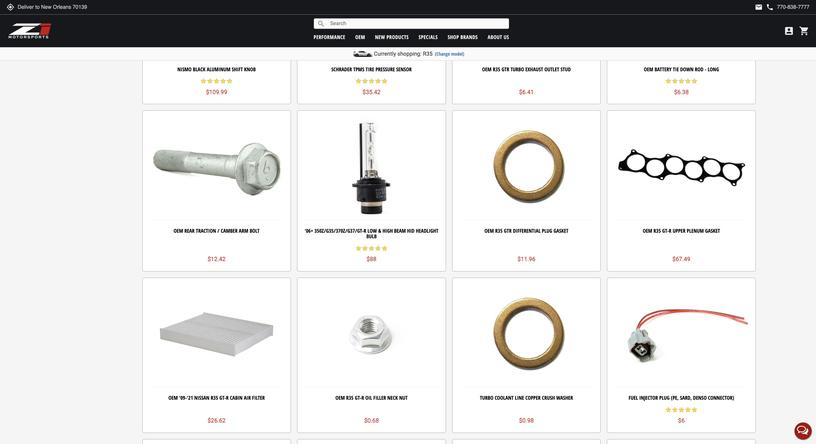 Task type: locate. For each thing, give the bounding box(es) containing it.
0 horizontal spatial gt-
[[220, 395, 226, 402]]

2 horizontal spatial gt-
[[663, 227, 669, 235]]

nismo
[[178, 66, 192, 73]]

star star star star star for shift
[[200, 78, 233, 84]]

rear
[[184, 227, 195, 235]]

1 vertical spatial gtr
[[504, 227, 512, 235]]

shopping_cart
[[800, 26, 810, 36]]

oem for oem r35 gtr differential plug gasket
[[485, 227, 494, 235]]

schrader tpms tire pressure sensor
[[332, 66, 412, 73]]

$35.42
[[363, 89, 381, 95]]

new
[[375, 33, 385, 41]]

about
[[488, 33, 503, 41]]

specials link
[[419, 33, 438, 41]]

oem for oem link
[[355, 33, 365, 41]]

bolt
[[250, 227, 260, 235]]

mail
[[755, 3, 763, 11]]

r35 left upper
[[654, 227, 661, 235]]

denso
[[694, 395, 707, 402]]

oem r35 gtr turbo exhaust outlet stud
[[482, 66, 571, 73]]

r left upper
[[669, 227, 672, 235]]

battery
[[655, 66, 672, 73]]

0 horizontal spatial turbo
[[480, 395, 494, 402]]

Search search field
[[325, 19, 509, 29]]

pressure
[[376, 66, 395, 73]]

plenum
[[687, 227, 704, 235]]

$6.41
[[519, 89, 534, 95]]

r35 left differential
[[496, 227, 503, 235]]

1 horizontal spatial gasket
[[706, 227, 720, 235]]

turbo left coolant on the right bottom
[[480, 395, 494, 402]]

star star star star star for down
[[666, 78, 698, 84]]

shop
[[448, 33, 459, 41]]

star star star star star up "$6.38"
[[666, 78, 698, 84]]

star star star star star up $88
[[355, 245, 388, 252]]

plug left "(pe,"
[[660, 395, 670, 402]]

gt- left upper
[[663, 227, 669, 235]]

$6.38
[[674, 89, 689, 95]]

1 horizontal spatial turbo
[[511, 66, 524, 73]]

stud
[[561, 66, 571, 73]]

star star star star star up $109.99
[[200, 78, 233, 84]]

star
[[200, 78, 207, 84], [207, 78, 213, 84], [213, 78, 220, 84], [220, 78, 227, 84], [227, 78, 233, 84], [355, 78, 362, 84], [362, 78, 369, 84], [369, 78, 375, 84], [375, 78, 382, 84], [382, 78, 388, 84], [666, 78, 672, 84], [672, 78, 679, 84], [679, 78, 685, 84], [685, 78, 692, 84], [692, 78, 698, 84], [355, 245, 362, 252], [362, 245, 369, 252], [369, 245, 375, 252], [375, 245, 382, 252], [382, 245, 388, 252], [666, 407, 672, 414], [672, 407, 679, 414], [679, 407, 685, 414], [685, 407, 692, 414], [692, 407, 698, 414]]

plug right differential
[[542, 227, 553, 235]]

turbo left exhaust
[[511, 66, 524, 73]]

(change
[[435, 51, 450, 57]]

oem battery tie down rod - long
[[644, 66, 719, 73]]

gasket
[[554, 227, 569, 235], [706, 227, 720, 235]]

camber
[[221, 227, 238, 235]]

0 horizontal spatial gasket
[[554, 227, 569, 235]]

long
[[708, 66, 719, 73]]

r35 for oem r35 gtr differential plug gasket
[[496, 227, 503, 235]]

r35 left the oil
[[346, 395, 354, 402]]

0 horizontal spatial plug
[[542, 227, 553, 235]]

1 horizontal spatial gt-
[[355, 395, 362, 402]]

account_box link
[[783, 26, 796, 36]]

star star star star star
[[200, 78, 233, 84], [355, 78, 388, 84], [666, 78, 698, 84], [355, 245, 388, 252], [666, 407, 698, 414]]

arm
[[239, 227, 248, 235]]

new products
[[375, 33, 409, 41]]

0 vertical spatial plug
[[542, 227, 553, 235]]

star star star star star for pressure
[[355, 78, 388, 84]]

star star star star star for low
[[355, 245, 388, 252]]

phone
[[766, 3, 774, 11]]

'06+
[[305, 227, 313, 235]]

1 vertical spatial plug
[[660, 395, 670, 402]]

oem for oem battery tie down rod - long
[[644, 66, 654, 73]]

r35 down about
[[493, 66, 501, 73]]

r35
[[423, 51, 433, 57], [493, 66, 501, 73], [496, 227, 503, 235], [654, 227, 661, 235], [211, 395, 218, 402], [346, 395, 354, 402]]

star star star star star up $35.42
[[355, 78, 388, 84]]

injector
[[640, 395, 658, 402]]

0 vertical spatial gtr
[[502, 66, 510, 73]]

phone link
[[766, 3, 810, 11]]

r35 right nissan
[[211, 395, 218, 402]]

low
[[368, 227, 377, 235]]

search
[[317, 20, 325, 28]]

r left low
[[364, 227, 367, 235]]

gt-
[[663, 227, 669, 235], [220, 395, 226, 402], [355, 395, 362, 402]]

gtr left exhaust
[[502, 66, 510, 73]]

star star star star star up $6
[[666, 407, 698, 414]]

gt- left the oil
[[355, 395, 362, 402]]

gtr for differential
[[504, 227, 512, 235]]

oem rear traction / camber arm bolt
[[174, 227, 260, 235]]

1 gasket from the left
[[554, 227, 569, 235]]

mail phone
[[755, 3, 774, 11]]

crush
[[542, 395, 555, 402]]

hid
[[407, 227, 415, 235]]

$26.62
[[208, 418, 226, 424]]

r
[[364, 227, 367, 235], [669, 227, 672, 235], [226, 395, 229, 402], [362, 395, 364, 402]]

r left cabin
[[226, 395, 229, 402]]

gtr left differential
[[504, 227, 512, 235]]

gt- for oem r35 gt-r oil filler neck nut
[[355, 395, 362, 402]]

$67.49
[[673, 256, 691, 263]]

nismo black aluminum shift knob
[[178, 66, 256, 73]]

r35 for oem r35 gt-r oil filler neck nut
[[346, 395, 354, 402]]

turbo
[[511, 66, 524, 73], [480, 395, 494, 402]]

gt- left cabin
[[220, 395, 226, 402]]

oem
[[355, 33, 365, 41], [482, 66, 492, 73], [644, 66, 654, 73], [174, 227, 183, 235], [485, 227, 494, 235], [643, 227, 653, 235], [168, 395, 178, 402], [336, 395, 345, 402]]

sensor
[[396, 66, 412, 73]]

knob
[[244, 66, 256, 73]]

gtr for turbo
[[502, 66, 510, 73]]

gtr
[[502, 66, 510, 73], [504, 227, 512, 235]]

shopping:
[[398, 51, 422, 57]]

currently shopping: r35 (change model)
[[374, 51, 465, 57]]

plug
[[542, 227, 553, 235], [660, 395, 670, 402]]

brands
[[461, 33, 478, 41]]



Task type: vqa. For each thing, say whether or not it's contained in the screenshot.


Task type: describe. For each thing, give the bounding box(es) containing it.
tie
[[673, 66, 679, 73]]

1 vertical spatial turbo
[[480, 395, 494, 402]]

us
[[504, 33, 509, 41]]

cabin
[[230, 395, 243, 402]]

$12.42
[[208, 256, 226, 263]]

0 vertical spatial turbo
[[511, 66, 524, 73]]

line
[[515, 395, 524, 402]]

schrader
[[332, 66, 352, 73]]

my_location
[[7, 3, 14, 11]]

bulb
[[367, 233, 377, 240]]

fuel
[[629, 395, 638, 402]]

(change model) link
[[435, 51, 465, 57]]

oem r35 gt-r oil filler neck nut
[[336, 395, 408, 402]]

performance
[[314, 33, 346, 41]]

gt- for oem r35 gt-r upper plenum gasket
[[663, 227, 669, 235]]

upper
[[673, 227, 686, 235]]

oem '09-'21 nissan r35 gt-r cabin air filter
[[168, 395, 265, 402]]

1 horizontal spatial plug
[[660, 395, 670, 402]]

filler
[[374, 395, 386, 402]]

nissan
[[194, 395, 210, 402]]

z1 motorsports logo image
[[8, 23, 52, 39]]

turbo coolant line copper crush washer
[[480, 395, 573, 402]]

aluminum
[[207, 66, 231, 73]]

shift
[[232, 66, 243, 73]]

r35 for oem r35 gtr turbo exhaust outlet stud
[[493, 66, 501, 73]]

oem r35 gtr differential plug gasket
[[485, 227, 569, 235]]

star star star star star for (pe,
[[666, 407, 698, 414]]

$0.68
[[364, 418, 379, 424]]

model)
[[451, 51, 465, 57]]

filter
[[252, 395, 265, 402]]

down
[[681, 66, 694, 73]]

performance link
[[314, 33, 346, 41]]

coolant
[[495, 395, 514, 402]]

/
[[218, 227, 220, 235]]

traction
[[196, 227, 216, 235]]

oem r35 gt-r upper plenum gasket
[[643, 227, 720, 235]]

tire
[[366, 66, 374, 73]]

mail link
[[755, 3, 763, 11]]

about us link
[[488, 33, 509, 41]]

$88
[[367, 256, 377, 263]]

tpms
[[354, 66, 365, 73]]

r left the oil
[[362, 395, 364, 402]]

350z/g35/370z/g37/gt-
[[315, 227, 364, 235]]

oem for oem r35 gtr turbo exhaust outlet stud
[[482, 66, 492, 73]]

headlight
[[416, 227, 439, 235]]

(pe,
[[671, 395, 679, 402]]

nut
[[399, 395, 408, 402]]

specials
[[419, 33, 438, 41]]

beam
[[394, 227, 406, 235]]

-
[[705, 66, 707, 73]]

$0.98
[[519, 418, 534, 424]]

high
[[383, 227, 393, 235]]

about us
[[488, 33, 509, 41]]

account_box
[[784, 26, 795, 36]]

products
[[387, 33, 409, 41]]

r inside '06+ 350z/g35/370z/g37/gt-r low & high beam hid headlight bulb
[[364, 227, 367, 235]]

r35 for oem r35 gt-r upper plenum gasket
[[654, 227, 661, 235]]

oem for oem '09-'21 nissan r35 gt-r cabin air filter
[[168, 395, 178, 402]]

'06+ 350z/g35/370z/g37/gt-r low & high beam hid headlight bulb
[[305, 227, 439, 240]]

outlet
[[545, 66, 560, 73]]

differential
[[513, 227, 541, 235]]

oem link
[[355, 33, 365, 41]]

connector)
[[708, 395, 735, 402]]

new products link
[[375, 33, 409, 41]]

washer
[[557, 395, 573, 402]]

$109.99
[[206, 89, 227, 95]]

oem for oem r35 gt-r upper plenum gasket
[[643, 227, 653, 235]]

exhaust
[[526, 66, 543, 73]]

oil
[[366, 395, 372, 402]]

shop brands link
[[448, 33, 478, 41]]

$6
[[679, 418, 685, 424]]

oem for oem r35 gt-r oil filler neck nut
[[336, 395, 345, 402]]

$11.96
[[518, 256, 536, 263]]

sard,
[[680, 395, 692, 402]]

2 gasket from the left
[[706, 227, 720, 235]]

rod
[[695, 66, 704, 73]]

shopping_cart link
[[798, 26, 810, 36]]

r35 left (change
[[423, 51, 433, 57]]

copper
[[526, 395, 541, 402]]

neck
[[388, 395, 398, 402]]

air
[[244, 395, 251, 402]]

oem for oem rear traction / camber arm bolt
[[174, 227, 183, 235]]

&
[[378, 227, 381, 235]]

fuel injector plug (pe, sard, denso connector)
[[629, 395, 735, 402]]

black
[[193, 66, 206, 73]]

currently
[[374, 51, 396, 57]]

'21
[[187, 395, 193, 402]]



